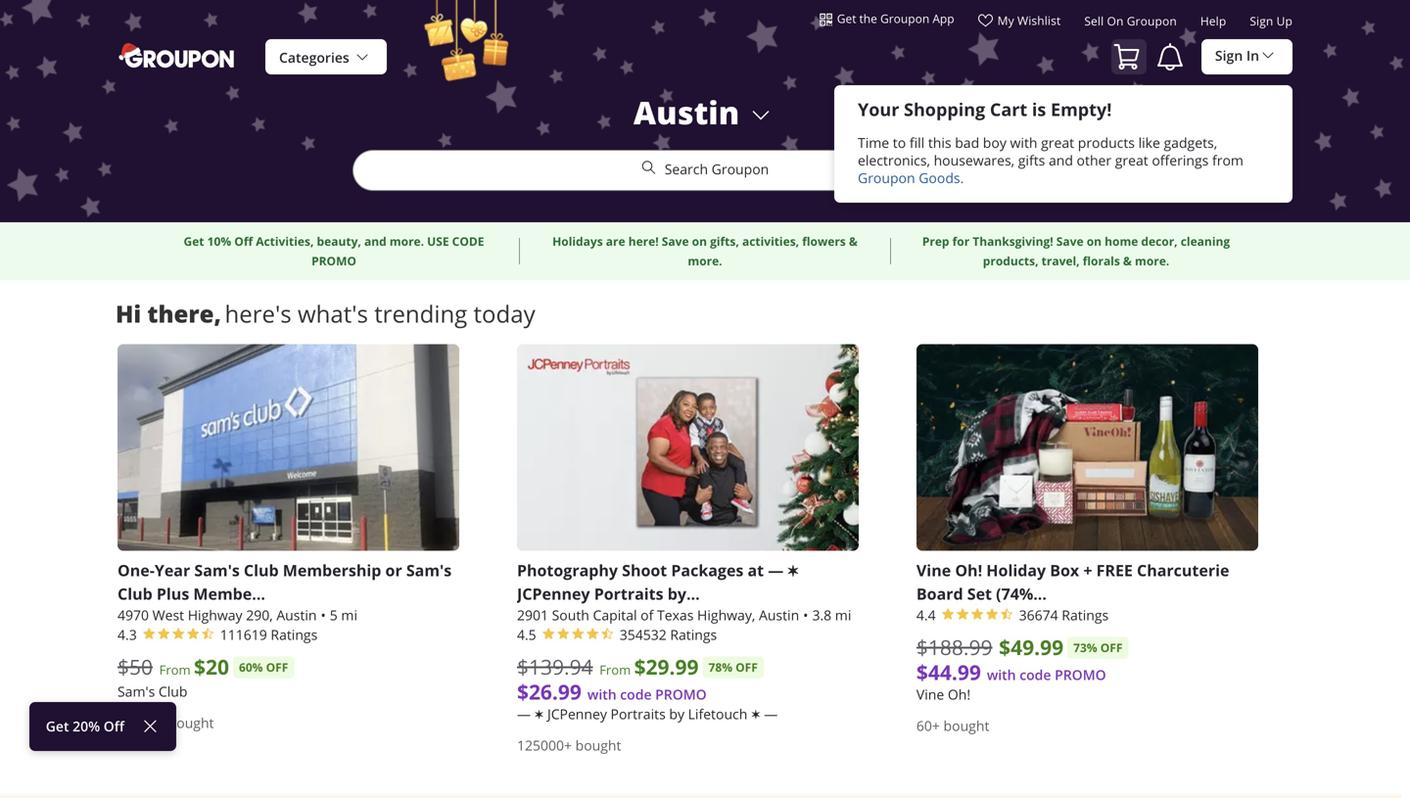 Task type: vqa. For each thing, say whether or not it's contained in the screenshot.
bottom 'this'
no



Task type: locate. For each thing, give the bounding box(es) containing it.
promo inside '$26.99 with code promo — ✶ jcpenney portraits by lifetouch ✶ —'
[[656, 686, 707, 704]]

categories button
[[265, 39, 387, 75]]

1 horizontal spatial sign
[[1250, 13, 1274, 29]]

off right 78%
[[736, 659, 758, 676]]

0 vertical spatial sign
[[1250, 13, 1274, 29]]

$44.99 with code promo vine oh!
[[917, 658, 1107, 704]]

and right gifts
[[1049, 151, 1074, 169]]

prep
[[923, 233, 950, 250]]

1 horizontal spatial save
[[1057, 233, 1084, 250]]

2 vertical spatial promo
[[656, 686, 707, 704]]

gifts
[[1019, 151, 1046, 169]]

jcpenney
[[517, 583, 590, 605], [548, 705, 607, 723]]

austin inside one-year sam's club membership or sam's club plus membe... 4970 west highway 290, austin • 5 mi
[[277, 606, 317, 624]]

0 horizontal spatial sam's
[[118, 683, 155, 701]]

354532
[[620, 626, 667, 644]]

on up florals
[[1087, 233, 1102, 250]]

78%
[[709, 659, 733, 676]]

— for 2901 south capital of texas highway, austin
[[768, 560, 784, 581]]

sam's down $50
[[118, 683, 155, 701]]

my
[[998, 13, 1015, 28]]

1 vertical spatial jcpenney
[[548, 705, 607, 723]]

$50
[[118, 653, 153, 681]]

& right the flowers on the right of the page
[[849, 233, 858, 250]]

from down 354532
[[600, 662, 631, 679]]

sign left up
[[1250, 13, 1274, 29]]

0 horizontal spatial promo
[[312, 253, 357, 269]]

from left '$20'
[[159, 662, 191, 679]]

1 from from the left
[[159, 662, 191, 679]]

$44.99
[[917, 658, 981, 687]]

save inside holidays are here! save on gifts, activities, flowers & more.
[[662, 233, 689, 250]]

save
[[662, 233, 689, 250], [1057, 233, 1084, 250]]

south
[[552, 606, 590, 624]]

by...
[[668, 583, 700, 605]]

promo for $26.99
[[656, 686, 707, 704]]

1 horizontal spatial code
[[1020, 666, 1052, 684]]

get inside get 10% off activities, beauty, and more. use code promo
[[184, 233, 204, 250]]

1 vertical spatial get
[[184, 233, 204, 250]]

one-
[[118, 560, 155, 581]]

get inside button
[[837, 11, 857, 26]]

✶ right at
[[788, 560, 799, 581]]

0 horizontal spatial off
[[266, 659, 288, 676]]

code for $44.99
[[1020, 666, 1052, 684]]

1 horizontal spatial austin
[[634, 91, 740, 134]]

0 horizontal spatial more.
[[390, 233, 424, 250]]

more. down gifts,
[[688, 253, 723, 269]]

1 horizontal spatial from
[[600, 662, 631, 679]]

ratings down texas at the bottom left of page
[[670, 626, 717, 644]]

2 vertical spatial with
[[588, 686, 617, 704]]

✶ inside "photography shoot packages at — ✶ jcpenney portraits by... 2901 south capital of texas highway, austin • 3.8 mi"
[[788, 560, 799, 581]]

0 vertical spatial vine
[[917, 560, 951, 581]]

1 vertical spatial vine
[[917, 686, 945, 704]]

beauty,
[[317, 233, 361, 250]]

austin up search
[[634, 91, 740, 134]]

by
[[669, 705, 685, 723]]

0 vertical spatial with
[[1011, 134, 1038, 152]]

• left 3.8
[[803, 606, 809, 624]]

mi right 3.8
[[835, 606, 852, 624]]

activities,
[[256, 233, 314, 250]]

— up 125000+
[[517, 705, 531, 723]]

— inside "photography shoot packages at — ✶ jcpenney portraits by... 2901 south capital of texas highway, austin • 3.8 mi"
[[768, 560, 784, 581]]

groupon inside time to fill this bad boy with great products like gadgets, electronics, housewares, gifts and other great offerings from groupon goods .
[[858, 169, 916, 187]]

and right beauty,
[[364, 233, 387, 250]]

oh! up the 60+ bought
[[948, 686, 971, 704]]

2 horizontal spatial austin
[[759, 606, 800, 624]]

code for $26.99
[[620, 686, 652, 704]]

0 horizontal spatial sign
[[1216, 47, 1243, 65]]

1 horizontal spatial club
[[159, 683, 188, 701]]

bought
[[168, 714, 214, 732], [944, 717, 990, 735], [576, 736, 622, 755]]

18080+
[[118, 714, 165, 732]]

0 horizontal spatial from
[[159, 662, 191, 679]]

0 horizontal spatial mi
[[341, 606, 358, 624]]

2 horizontal spatial promo
[[1055, 666, 1107, 684]]

here's
[[225, 298, 292, 330]]

0 horizontal spatial •
[[321, 606, 326, 624]]

promo for $44.99
[[1055, 666, 1107, 684]]

jcpenney inside '$26.99 with code promo — ✶ jcpenney portraits by lifetouch ✶ —'
[[548, 705, 607, 723]]

bought down $50 from $20 60% off sam's club
[[168, 714, 214, 732]]

2 vertical spatial get
[[46, 718, 69, 736]]

36674
[[1019, 606, 1059, 624]]

vine inside vine oh! holiday box + free charcuterie board set (74%...
[[917, 560, 951, 581]]

2 horizontal spatial sam's
[[406, 560, 452, 581]]

290,
[[246, 606, 273, 624]]

1 • from the left
[[321, 606, 326, 624]]

0 horizontal spatial off
[[104, 718, 124, 736]]

portraits left the by
[[611, 705, 666, 723]]

austin left 3.8
[[759, 606, 800, 624]]

plus
[[157, 583, 189, 605]]

— right at
[[768, 560, 784, 581]]

0 vertical spatial oh!
[[955, 560, 983, 581]]

1 vertical spatial code
[[620, 686, 652, 704]]

1 vertical spatial promo
[[1055, 666, 1107, 684]]

save for more.
[[662, 233, 689, 250]]

1 horizontal spatial ratings
[[670, 626, 717, 644]]

0 vertical spatial and
[[1049, 151, 1074, 169]]

code inside '$26.99 with code promo — ✶ jcpenney portraits by lifetouch ✶ —'
[[620, 686, 652, 704]]

2 horizontal spatial bought
[[944, 717, 990, 735]]

portraits for photography
[[594, 583, 664, 605]]

0 horizontal spatial save
[[662, 233, 689, 250]]

$20
[[194, 653, 229, 681]]

1 vine from the top
[[917, 560, 951, 581]]

ratings for $50
[[271, 626, 318, 644]]

bad
[[955, 134, 980, 152]]

cleaning
[[1181, 233, 1231, 250]]

groupon right the
[[881, 11, 930, 26]]

oh! inside vine oh! holiday box + free charcuterie board set (74%...
[[955, 560, 983, 581]]

code
[[1020, 666, 1052, 684], [620, 686, 652, 704]]

boy
[[983, 134, 1007, 152]]

bought right 125000+
[[576, 736, 622, 755]]

off for $44.99
[[1101, 639, 1123, 656]]

2 horizontal spatial more.
[[1135, 253, 1170, 269]]

promo inside $44.99 with code promo vine oh!
[[1055, 666, 1107, 684]]

0 horizontal spatial code
[[620, 686, 652, 704]]

portraits inside "photography shoot packages at — ✶ jcpenney portraits by... 2901 south capital of texas highway, austin • 3.8 mi"
[[594, 583, 664, 605]]

0 horizontal spatial austin
[[277, 606, 317, 624]]

flowers
[[803, 233, 846, 250]]

get left 10%
[[184, 233, 204, 250]]

on inside prep for thanksgiving! save on home decor, cleaning products, travel, florals & more.
[[1087, 233, 1102, 250]]

2 horizontal spatial on
[[1107, 13, 1124, 29]]

2 mi from the left
[[835, 606, 852, 624]]

1 vertical spatial off
[[104, 718, 124, 736]]

thanksgiving!
[[973, 233, 1054, 250]]

save for travel,
[[1057, 233, 1084, 250]]

1 vertical spatial sign
[[1216, 47, 1243, 65]]

bought right 60+
[[944, 717, 990, 735]]

1 horizontal spatial •
[[803, 606, 809, 624]]

great right other
[[1116, 151, 1149, 169]]

with inside '$26.99 with code promo — ✶ jcpenney portraits by lifetouch ✶ —'
[[588, 686, 617, 704]]

jcpenney up 125000+ bought
[[548, 705, 607, 723]]

portraits
[[594, 583, 664, 605], [611, 705, 666, 723]]

on left gifts,
[[692, 233, 707, 250]]

jcpenney inside "photography shoot packages at — ✶ jcpenney portraits by... 2901 south capital of texas highway, austin • 3.8 mi"
[[517, 583, 590, 605]]

0 vertical spatial promo
[[312, 253, 357, 269]]

more. inside holidays are here! save on gifts, activities, flowers & more.
[[688, 253, 723, 269]]

vine up board
[[917, 560, 951, 581]]

on inside holidays are here! save on gifts, activities, flowers & more.
[[692, 233, 707, 250]]

club up 4970
[[118, 583, 153, 605]]

2 horizontal spatial get
[[837, 11, 857, 26]]

on for holidays are here! save on gifts, activities, flowers & more.
[[692, 233, 707, 250]]

get
[[837, 11, 857, 26], [184, 233, 204, 250], [46, 718, 69, 736]]

club inside $50 from $20 60% off sam's club
[[159, 683, 188, 701]]

off right 10%
[[234, 233, 253, 250]]

0 horizontal spatial club
[[118, 583, 153, 605]]

lifetouch
[[688, 705, 748, 723]]

florals
[[1083, 253, 1120, 269]]

or
[[386, 560, 402, 581]]

73%
[[1074, 639, 1098, 656]]

club
[[244, 560, 279, 581], [118, 583, 153, 605], [159, 683, 188, 701]]

0 horizontal spatial &
[[849, 233, 858, 250]]

1 horizontal spatial off
[[736, 659, 758, 676]]

✶ right lifetouch
[[751, 705, 761, 723]]

0 horizontal spatial on
[[692, 233, 707, 250]]

great down is
[[1041, 134, 1075, 152]]

get left the
[[837, 11, 857, 26]]

groupon inside button
[[881, 11, 930, 26]]

• left 5
[[321, 606, 326, 624]]

with down the $49.99
[[987, 666, 1016, 684]]

free
[[1097, 560, 1133, 581]]

your shopping cart is empty!
[[858, 97, 1112, 121]]

offerings
[[1152, 151, 1209, 169]]

save right here!
[[662, 233, 689, 250]]

1 horizontal spatial get
[[184, 233, 204, 250]]

bought for $44.99
[[944, 717, 990, 735]]

vine up 60+
[[917, 686, 945, 704]]

+
[[1084, 560, 1093, 581]]

off right 20%
[[104, 718, 124, 736]]

1 horizontal spatial more.
[[688, 253, 723, 269]]

on right sell at the top of page
[[1107, 13, 1124, 29]]

promo down beauty,
[[312, 253, 357, 269]]

60%
[[239, 659, 263, 676]]

0 vertical spatial portraits
[[594, 583, 664, 605]]

1 save from the left
[[662, 233, 689, 250]]

$49.99
[[999, 633, 1064, 662]]

18080+ bought
[[118, 714, 214, 732]]

and
[[1049, 151, 1074, 169], [364, 233, 387, 250]]

get left 20%
[[46, 718, 69, 736]]

0 vertical spatial &
[[849, 233, 858, 250]]

portraits inside '$26.99 with code promo — ✶ jcpenney portraits by lifetouch ✶ —'
[[611, 705, 666, 723]]

1 mi from the left
[[341, 606, 358, 624]]

groupon down to
[[858, 169, 916, 187]]

1 horizontal spatial promo
[[656, 686, 707, 704]]

hi there, here's what's trending today
[[116, 298, 536, 330]]

more. down decor,
[[1135, 253, 1170, 269]]

ratings for $139.94
[[670, 626, 717, 644]]

oh! up set
[[955, 560, 983, 581]]

0 vertical spatial off
[[234, 233, 253, 250]]

club up 18080+ bought
[[159, 683, 188, 701]]

off right 73%
[[1101, 639, 1123, 656]]

club up membe...
[[244, 560, 279, 581]]

promo down 73%
[[1055, 666, 1107, 684]]

& down home on the right top
[[1124, 253, 1132, 269]]

ratings up 73%
[[1062, 606, 1109, 624]]

promo up the by
[[656, 686, 707, 704]]

code down the $49.99
[[1020, 666, 1052, 684]]

holiday
[[987, 560, 1046, 581]]

sign inside "link"
[[1250, 13, 1274, 29]]

empty!
[[1051, 97, 1112, 121]]

more. left use
[[390, 233, 424, 250]]

promo
[[312, 253, 357, 269], [1055, 666, 1107, 684], [656, 686, 707, 704]]

off right 60%
[[266, 659, 288, 676]]

✶ for 2901 south capital of texas highway, austin
[[788, 560, 799, 581]]

2 vertical spatial club
[[159, 683, 188, 701]]

1 vertical spatial portraits
[[611, 705, 666, 723]]

membe...
[[193, 583, 265, 605]]

1 horizontal spatial bought
[[576, 736, 622, 755]]

this
[[929, 134, 952, 152]]

mi right 5
[[341, 606, 358, 624]]

west
[[152, 606, 184, 624]]

sign inside button
[[1216, 47, 1243, 65]]

0 vertical spatial get
[[837, 11, 857, 26]]

ratings down 290,
[[271, 626, 318, 644]]

& inside prep for thanksgiving! save on home decor, cleaning products, travel, florals & more.
[[1124, 253, 1132, 269]]

save inside prep for thanksgiving! save on home decor, cleaning products, travel, florals & more.
[[1057, 233, 1084, 250]]

1 horizontal spatial off
[[234, 233, 253, 250]]

2 horizontal spatial ✶
[[788, 560, 799, 581]]

$188.99
[[917, 634, 993, 661]]

2 horizontal spatial off
[[1101, 639, 1123, 656]]

groupon image
[[118, 42, 238, 69]]

photography
[[517, 560, 618, 581]]

• inside "photography shoot packages at — ✶ jcpenney portraits by... 2901 south capital of texas highway, austin • 3.8 mi"
[[803, 606, 809, 624]]

search
[[665, 160, 708, 178]]

oh! inside $44.99 with code promo vine oh!
[[948, 686, 971, 704]]

1 horizontal spatial &
[[1124, 253, 1132, 269]]

save up travel,
[[1057, 233, 1084, 250]]

0 horizontal spatial and
[[364, 233, 387, 250]]

with inside time to fill this bad boy with great products like gadgets, electronics, housewares, gifts and other great offerings from groupon goods .
[[1011, 134, 1038, 152]]

2 horizontal spatial club
[[244, 560, 279, 581]]

2 from from the left
[[600, 662, 631, 679]]

austin up 111619 ratings
[[277, 606, 317, 624]]

off
[[234, 233, 253, 250], [104, 718, 124, 736]]

1 horizontal spatial and
[[1049, 151, 1074, 169]]

great
[[1041, 134, 1075, 152], [1116, 151, 1149, 169]]

with right the boy
[[1011, 134, 1038, 152]]

2 save from the left
[[1057, 233, 1084, 250]]

code down 'from $29.99'
[[620, 686, 652, 704]]

0 vertical spatial code
[[1020, 666, 1052, 684]]

sam's right or in the bottom left of the page
[[406, 560, 452, 581]]

portraits up capital
[[594, 583, 664, 605]]

—
[[768, 560, 784, 581], [517, 705, 531, 723], [764, 705, 778, 723]]

2 • from the left
[[803, 606, 809, 624]]

sam's up membe...
[[194, 560, 240, 581]]

0 horizontal spatial great
[[1041, 134, 1075, 152]]

0 horizontal spatial ✶
[[534, 705, 544, 723]]

sign left in
[[1216, 47, 1243, 65]]

code inside $44.99 with code promo vine oh!
[[1020, 666, 1052, 684]]

2 vine from the top
[[917, 686, 945, 704]]

sam's inside $50 from $20 60% off sam's club
[[118, 683, 155, 701]]

jcpenney for 2901 south capital of texas highway, austin
[[517, 583, 590, 605]]

groupon right search
[[712, 160, 769, 178]]

holidays are here! save on gifts, activities, flowers & more. link
[[544, 232, 867, 271]]

0 horizontal spatial ratings
[[271, 626, 318, 644]]

groupon
[[881, 11, 930, 26], [1127, 13, 1177, 29], [712, 160, 769, 178], [858, 169, 916, 187]]

1 vertical spatial with
[[987, 666, 1016, 684]]

✶ up 125000+
[[534, 705, 544, 723]]

1 horizontal spatial on
[[1087, 233, 1102, 250]]

austin
[[634, 91, 740, 134], [277, 606, 317, 624], [759, 606, 800, 624]]

1 vertical spatial and
[[364, 233, 387, 250]]

from
[[159, 662, 191, 679], [600, 662, 631, 679]]

electronics,
[[858, 151, 931, 169]]

sign for sign up
[[1250, 13, 1274, 29]]

sign
[[1250, 13, 1274, 29], [1216, 47, 1243, 65]]

1 vertical spatial oh!
[[948, 686, 971, 704]]

sam's
[[194, 560, 240, 581], [406, 560, 452, 581], [118, 683, 155, 701]]

austin inside button
[[634, 91, 740, 134]]

0 vertical spatial jcpenney
[[517, 583, 590, 605]]

jcpenney down photography
[[517, 583, 590, 605]]

1 horizontal spatial mi
[[835, 606, 852, 624]]

1 vertical spatial &
[[1124, 253, 1132, 269]]

of
[[641, 606, 654, 624]]

wishlist
[[1018, 13, 1061, 28]]

get 20% off
[[46, 718, 124, 736]]

0 horizontal spatial bought
[[168, 714, 214, 732]]

promo inside get 10% off activities, beauty, and more. use code promo
[[312, 253, 357, 269]]

are
[[606, 233, 626, 250]]

with inside $44.99 with code promo vine oh!
[[987, 666, 1016, 684]]

goods
[[919, 169, 961, 187]]

help link
[[1201, 13, 1227, 36]]

off inside get 10% off activities, beauty, and more. use code promo
[[234, 233, 253, 250]]

packages
[[671, 560, 744, 581]]

0 horizontal spatial get
[[46, 718, 69, 736]]

with
[[1011, 134, 1038, 152], [987, 666, 1016, 684], [588, 686, 617, 704]]

with right $26.99
[[588, 686, 617, 704]]



Task type: describe. For each thing, give the bounding box(es) containing it.
1 horizontal spatial great
[[1116, 151, 1149, 169]]

cart
[[990, 97, 1028, 121]]

austin inside "photography shoot packages at — ✶ jcpenney portraits by... 2901 south capital of texas highway, austin • 3.8 mi"
[[759, 606, 800, 624]]

$139.94
[[517, 653, 593, 681]]

off for 20%
[[104, 718, 124, 736]]

the
[[860, 11, 878, 26]]

to
[[893, 134, 906, 152]]

portraits for $26.99
[[611, 705, 666, 723]]

membership
[[283, 560, 381, 581]]

2 horizontal spatial ratings
[[1062, 606, 1109, 624]]

1 horizontal spatial sam's
[[194, 560, 240, 581]]

box
[[1050, 560, 1080, 581]]

$26.99
[[517, 678, 582, 706]]

trending
[[374, 298, 468, 330]]

today
[[474, 298, 536, 330]]

board
[[917, 583, 964, 605]]

shoot
[[622, 560, 667, 581]]

products,
[[983, 253, 1039, 269]]

— right lifetouch
[[764, 705, 778, 723]]

73% off
[[1074, 639, 1123, 656]]

texas
[[657, 606, 694, 624]]

there,
[[147, 298, 221, 330]]

highway,
[[698, 606, 756, 624]]

off for $26.99
[[736, 659, 758, 676]]

sign in button
[[1202, 38, 1293, 74]]

sell on groupon link
[[1085, 13, 1177, 36]]

1 vertical spatial club
[[118, 583, 153, 605]]

gifts,
[[710, 233, 739, 250]]

like
[[1139, 134, 1161, 152]]

jcpenney for $26.99
[[548, 705, 607, 723]]

more. inside get 10% off activities, beauty, and more. use code promo
[[390, 233, 424, 250]]

groupon up notifications inbox image
[[1127, 13, 1177, 29]]

get for get 20% off
[[46, 718, 69, 736]]

111619 ratings
[[220, 626, 318, 644]]

mi inside "photography shoot packages at — ✶ jcpenney portraits by... 2901 south capital of texas highway, austin • 3.8 mi"
[[835, 606, 852, 624]]

app
[[933, 11, 955, 26]]

0 vertical spatial club
[[244, 560, 279, 581]]

Search Groupon search field
[[353, 91, 1058, 222]]

4.3
[[118, 626, 137, 644]]

holidays are here! save on gifts, activities, flowers & more.
[[553, 233, 858, 269]]

activities,
[[742, 233, 799, 250]]

4.4
[[917, 606, 936, 624]]

my wishlist
[[998, 13, 1061, 28]]

my wishlist link
[[978, 13, 1061, 36]]

5
[[330, 606, 338, 624]]

categories
[[279, 48, 349, 67]]

from $29.99
[[600, 653, 699, 681]]

sell on groupon
[[1085, 13, 1177, 29]]

$26.99 with code promo — ✶ jcpenney portraits by lifetouch ✶ —
[[517, 678, 778, 723]]

vine oh! holiday box + free charcuterie board set (74%...
[[917, 560, 1230, 605]]

use
[[427, 233, 449, 250]]

charcuterie
[[1137, 560, 1230, 581]]

on for prep for thanksgiving! save on home decor, cleaning products, travel, florals & more.
[[1087, 233, 1102, 250]]

from inside $50 from $20 60% off sam's club
[[159, 662, 191, 679]]

111619
[[220, 626, 267, 644]]

125000+ bought
[[517, 736, 622, 755]]

get the groupon app
[[837, 11, 955, 26]]

holidays
[[553, 233, 603, 250]]

• inside one-year sam's club membership or sam's club plus membe... 4970 west highway 290, austin • 5 mi
[[321, 606, 326, 624]]

prep for thanksgiving! save on home decor, cleaning products, travel, florals & more.
[[923, 233, 1231, 269]]

code
[[452, 233, 484, 250]]

get 10% off activities, beauty, and more. use code promo
[[184, 233, 484, 269]]

gadgets,
[[1164, 134, 1218, 152]]

vine inside $44.99 with code promo vine oh!
[[917, 686, 945, 704]]

and inside get 10% off activities, beauty, and more. use code promo
[[364, 233, 387, 250]]

78% off
[[709, 659, 758, 676]]

3.8
[[813, 606, 832, 624]]

sign in
[[1216, 47, 1260, 65]]

125000+
[[517, 736, 572, 755]]

sign for sign in
[[1216, 47, 1243, 65]]

from inside 'from $29.99'
[[600, 662, 631, 679]]

up
[[1277, 13, 1293, 29]]

off for 10%
[[234, 233, 253, 250]]

(74%...
[[996, 583, 1047, 605]]

highway
[[188, 606, 243, 624]]

groupon inside search field
[[712, 160, 769, 178]]

off inside $50 from $20 60% off sam's club
[[266, 659, 288, 676]]

more. inside prep for thanksgiving! save on home decor, cleaning products, travel, florals & more.
[[1135, 253, 1170, 269]]

housewares,
[[934, 151, 1015, 169]]

what's
[[298, 298, 368, 330]]

with for $44.99
[[987, 666, 1016, 684]]

bought for $26.99
[[576, 736, 622, 755]]

year
[[155, 560, 190, 581]]

mi inside one-year sam's club membership or sam's club plus membe... 4970 west highway 290, austin • 5 mi
[[341, 606, 358, 624]]

prep for thanksgiving! save on home decor, cleaning products, travel, florals & more. link
[[915, 232, 1238, 271]]

time
[[858, 134, 890, 152]]

notifications inbox image
[[1155, 41, 1186, 72]]

hi
[[116, 298, 141, 330]]

sign up
[[1250, 13, 1293, 29]]

& inside holidays are here! save on gifts, activities, flowers & more.
[[849, 233, 858, 250]]

with for $26.99
[[588, 686, 617, 704]]

2901
[[517, 606, 549, 624]]

other
[[1077, 151, 1112, 169]]

36674 ratings
[[1019, 606, 1109, 624]]

travel,
[[1042, 253, 1080, 269]]

✶ for $26.99
[[534, 705, 544, 723]]

get for get 10% off activities, beauty, and more. use code promo
[[184, 233, 204, 250]]

help
[[1201, 13, 1227, 29]]

.
[[961, 169, 964, 187]]

shopping
[[904, 97, 986, 121]]

get the groupon app button
[[820, 10, 955, 27]]

— for $26.99
[[517, 705, 531, 723]]

and inside time to fill this bad boy with great products like gadgets, electronics, housewares, gifts and other great offerings from groupon goods .
[[1049, 151, 1074, 169]]

4970
[[118, 606, 149, 624]]

is
[[1032, 97, 1047, 121]]

Search Groupon search field
[[353, 150, 1058, 191]]

fill
[[910, 134, 925, 152]]

1 horizontal spatial ✶
[[751, 705, 761, 723]]

$29.99
[[634, 653, 699, 681]]

get for get the groupon app
[[837, 11, 857, 26]]

photography shoot packages at — ✶ jcpenney portraits by... 2901 south capital of texas highway, austin • 3.8 mi
[[517, 560, 852, 624]]

set
[[968, 583, 992, 605]]



